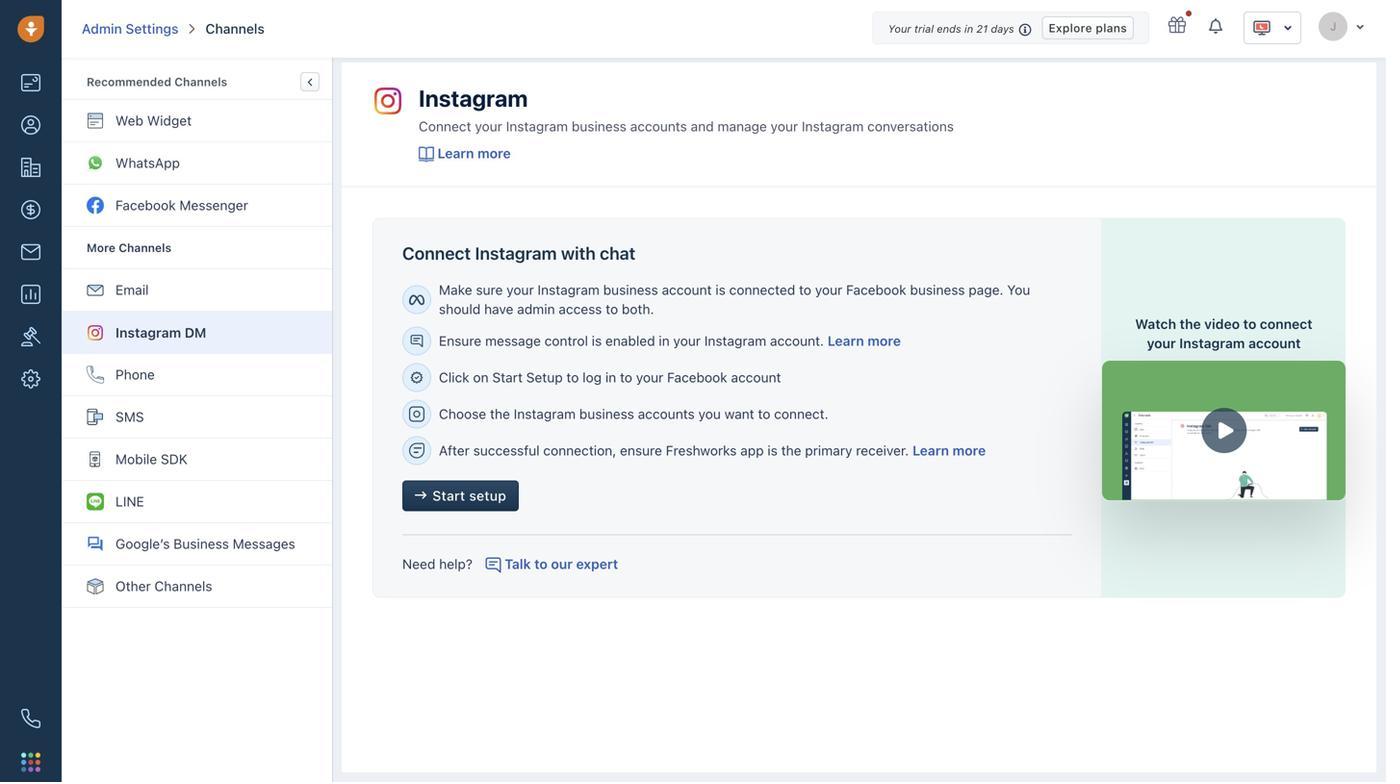 Task type: locate. For each thing, give the bounding box(es) containing it.
to right video
[[1243, 316, 1257, 332]]

accounts left the and
[[630, 118, 687, 134]]

your
[[888, 23, 911, 35]]

0 horizontal spatial the
[[490, 406, 510, 422]]

2 horizontal spatial facebook
[[846, 282, 907, 298]]

channel icon image left other
[[87, 578, 104, 595]]

other channels link
[[63, 566, 332, 608]]

conversations
[[868, 118, 954, 134]]

8 channel icon image from the top
[[87, 451, 104, 468]]

channel icon image inside email link
[[87, 282, 104, 299]]

email link
[[63, 270, 332, 312]]

your down watch
[[1147, 335, 1176, 351]]

explore plans
[[1049, 21, 1127, 34]]

1 vertical spatial facebook
[[846, 282, 907, 298]]

in left 21
[[964, 23, 973, 35]]

and
[[691, 118, 714, 134]]

is right the app
[[768, 443, 778, 459]]

accounts
[[630, 118, 687, 134], [638, 406, 695, 422]]

channel icon image inside line link
[[87, 493, 104, 511]]

your up choose the instagram business accounts you want to connect.
[[636, 370, 664, 385]]

you
[[698, 406, 721, 422]]

1 vertical spatial in
[[659, 333, 670, 349]]

channel icon image left google's
[[87, 536, 104, 553]]

channels right settings
[[205, 21, 265, 37]]

the inside the watch the video to connect your instagram account
[[1180, 316, 1201, 332]]

receiver.
[[856, 443, 909, 459]]

0 vertical spatial facebook
[[116, 197, 176, 213]]

2 horizontal spatial more
[[953, 443, 986, 459]]

widget
[[147, 113, 192, 129]]

watch
[[1135, 316, 1177, 332]]

2 horizontal spatial account
[[1249, 335, 1301, 351]]

2 vertical spatial channels
[[155, 579, 212, 594]]

2 horizontal spatial learn more link
[[913, 443, 986, 459]]

learn right the receiver.
[[913, 443, 949, 459]]

3 channel icon image from the top
[[87, 197, 104, 214]]

channel icon image inside 'google's business messages' 'link'
[[87, 536, 104, 553]]

0 horizontal spatial more
[[478, 145, 511, 161]]

start right long arrow right regular 'image'
[[433, 488, 465, 504]]

watch the video to connect your instagram account
[[1135, 316, 1313, 351]]

business
[[572, 118, 627, 134], [603, 282, 658, 298], [910, 282, 965, 298], [579, 406, 634, 422]]

plans
[[1096, 21, 1127, 34]]

channel icon image left mobile
[[87, 451, 104, 468]]

2 horizontal spatial is
[[768, 443, 778, 459]]

1 horizontal spatial is
[[716, 282, 726, 298]]

successful
[[473, 443, 540, 459]]

manage
[[718, 118, 767, 134]]

channels for recommended channels
[[175, 75, 227, 89]]

channel icon image right properties "image"
[[87, 324, 104, 342]]

learn inside learn more link
[[438, 145, 474, 161]]

0 vertical spatial is
[[716, 282, 726, 298]]

5 icon image from the top
[[409, 443, 425, 459]]

6 channel icon image from the top
[[87, 366, 104, 384]]

need
[[402, 556, 436, 572]]

2 vertical spatial learn
[[913, 443, 949, 459]]

icon image left after
[[409, 443, 425, 459]]

accounts inside instagram connect your instagram business accounts and manage your instagram conversations
[[630, 118, 687, 134]]

channels down 'google's business messages' 'link'
[[155, 579, 212, 594]]

1 channel icon image from the top
[[87, 112, 104, 129]]

2 vertical spatial learn more link
[[913, 443, 986, 459]]

accounts left you
[[638, 406, 695, 422]]

0 vertical spatial start
[[492, 370, 523, 385]]

settings
[[126, 21, 179, 37]]

channels
[[205, 21, 265, 37], [175, 75, 227, 89], [155, 579, 212, 594]]

expert
[[576, 556, 618, 572]]

channel icon image inside the other channels link
[[87, 578, 104, 595]]

channel icon image inside facebook messenger link
[[87, 197, 104, 214]]

1 horizontal spatial the
[[781, 443, 801, 459]]

line
[[116, 494, 144, 510]]

1 vertical spatial learn more link
[[828, 333, 901, 349]]

channel icon image for facebook messenger
[[87, 197, 104, 214]]

1 horizontal spatial facebook
[[667, 370, 728, 385]]

icon image for choose the instagram business accounts you want to connect.
[[409, 407, 425, 422]]

your up admin
[[507, 282, 534, 298]]

ensure
[[620, 443, 662, 459]]

channel icon image inside "phone" link
[[87, 366, 104, 384]]

ic_info_icon image
[[1019, 22, 1033, 38]]

to inside the watch the video to connect your instagram account
[[1243, 316, 1257, 332]]

need help?
[[402, 556, 473, 572]]

account up want
[[731, 370, 781, 385]]

the
[[1180, 316, 1201, 332], [490, 406, 510, 422], [781, 443, 801, 459]]

instagram
[[419, 85, 528, 112], [506, 118, 568, 134], [802, 118, 864, 134], [475, 243, 557, 264], [538, 282, 600, 298], [116, 325, 181, 341], [704, 333, 766, 349], [1180, 335, 1245, 351], [514, 406, 576, 422]]

account up ensure message control is enabled in your instagram account. learn more
[[662, 282, 712, 298]]

is inside "make sure your instagram business account is connected to your facebook business page. you should have admin access to both."
[[716, 282, 726, 298]]

1 horizontal spatial learn more link
[[828, 333, 901, 349]]

messenger
[[179, 197, 248, 213]]

connect
[[419, 118, 471, 134], [402, 243, 471, 264]]

the left primary
[[781, 443, 801, 459]]

4 icon image from the top
[[409, 407, 425, 422]]

sms icon image
[[373, 86, 403, 116]]

channel icon image left 'whatsapp'
[[87, 155, 104, 172]]

web widget link
[[63, 100, 332, 142]]

2 horizontal spatial in
[[964, 23, 973, 35]]

web widget
[[116, 113, 192, 129]]

channel icon image inside mobile sdk link
[[87, 451, 104, 468]]

the left video
[[1180, 316, 1201, 332]]

more right the receiver.
[[953, 443, 986, 459]]

to right log
[[620, 370, 632, 385]]

channel icon image for line
[[87, 493, 104, 511]]

more right learn more "image"
[[478, 145, 511, 161]]

in right log
[[605, 370, 616, 385]]

admin settings
[[82, 21, 179, 37]]

0 horizontal spatial ic_arrow_down image
[[1283, 21, 1293, 35]]

connection,
[[543, 443, 616, 459]]

1 icon image from the top
[[409, 292, 425, 307]]

make sure your instagram business account is connected to your facebook business page. you should have admin access to both.
[[439, 282, 1030, 317]]

app
[[741, 443, 764, 459]]

2 vertical spatial more
[[953, 443, 986, 459]]

google's
[[116, 536, 170, 552]]

3 icon image from the top
[[409, 370, 425, 385]]

5 channel icon image from the top
[[87, 324, 104, 342]]

0 vertical spatial connect
[[419, 118, 471, 134]]

channel icon image for google's business messages
[[87, 536, 104, 553]]

the for instagram
[[490, 406, 510, 422]]

0 vertical spatial in
[[964, 23, 973, 35]]

0 vertical spatial the
[[1180, 316, 1201, 332]]

1 vertical spatial accounts
[[638, 406, 695, 422]]

icon image left make
[[409, 292, 425, 307]]

0 horizontal spatial start
[[433, 488, 465, 504]]

icon image left ensure in the left of the page
[[409, 333, 425, 349]]

other
[[116, 579, 151, 594]]

9 channel icon image from the top
[[87, 493, 104, 511]]

10 channel icon image from the top
[[87, 536, 104, 553]]

2 channel icon image from the top
[[87, 155, 104, 172]]

0 vertical spatial more
[[478, 145, 511, 161]]

icon image left click at the top left
[[409, 370, 425, 385]]

learn more link for ensure message control is enabled in your instagram account.
[[828, 333, 901, 349]]

make
[[439, 282, 472, 298]]

is left connected
[[716, 282, 726, 298]]

connect up make
[[402, 243, 471, 264]]

ic_arrow_down image
[[1283, 21, 1293, 35], [1356, 21, 1365, 32]]

icon image left choose
[[409, 407, 425, 422]]

11 channel icon image from the top
[[87, 578, 104, 595]]

learn right learn more "image"
[[438, 145, 474, 161]]

channel icon image left sms
[[87, 409, 104, 426]]

channel icon image inside whatsapp link
[[87, 155, 104, 172]]

channel icon image inside the instagram dm "link"
[[87, 324, 104, 342]]

channel icon image inside sms link
[[87, 409, 104, 426]]

channel icon image left email at the left top of page
[[87, 282, 104, 299]]

channel icon image
[[87, 112, 104, 129], [87, 155, 104, 172], [87, 197, 104, 214], [87, 282, 104, 299], [87, 324, 104, 342], [87, 366, 104, 384], [87, 409, 104, 426], [87, 451, 104, 468], [87, 493, 104, 511], [87, 536, 104, 553], [87, 578, 104, 595]]

start setup button
[[402, 481, 519, 512]]

learn
[[438, 145, 474, 161], [828, 333, 864, 349], [913, 443, 949, 459]]

2 horizontal spatial the
[[1180, 316, 1201, 332]]

icon image for click on start setup to log in to your facebook account
[[409, 370, 425, 385]]

more
[[478, 145, 511, 161], [868, 333, 901, 349], [953, 443, 986, 459]]

with
[[561, 243, 596, 264]]

both.
[[622, 301, 654, 317]]

2 vertical spatial is
[[768, 443, 778, 459]]

channel icon image left web
[[87, 112, 104, 129]]

instagram inside "make sure your instagram business account is connected to your facebook business page. you should have admin access to both."
[[538, 282, 600, 298]]

control
[[545, 333, 588, 349]]

0 horizontal spatial in
[[605, 370, 616, 385]]

your inside the watch the video to connect your instagram account
[[1147, 335, 1176, 351]]

connect.
[[774, 406, 829, 422]]

learn right account. in the right top of the page
[[828, 333, 864, 349]]

1 horizontal spatial account
[[731, 370, 781, 385]]

channels for other channels
[[155, 579, 212, 594]]

1 vertical spatial the
[[490, 406, 510, 422]]

is right control
[[592, 333, 602, 349]]

to
[[799, 282, 812, 298], [606, 301, 618, 317], [1243, 316, 1257, 332], [567, 370, 579, 385], [620, 370, 632, 385], [758, 406, 771, 422], [534, 556, 548, 572]]

access
[[559, 301, 602, 317]]

more right account. in the right top of the page
[[868, 333, 901, 349]]

channel icon image left phone
[[87, 366, 104, 384]]

7 channel icon image from the top
[[87, 409, 104, 426]]

in
[[964, 23, 973, 35], [659, 333, 670, 349], [605, 370, 616, 385]]

channel icon image inside web widget link
[[87, 112, 104, 129]]

channel icon image left line
[[87, 493, 104, 511]]

0 horizontal spatial learn
[[438, 145, 474, 161]]

4 channel icon image from the top
[[87, 282, 104, 299]]

learn more link for after successful connection, ensure freshworks app is the primary receiver.
[[913, 443, 986, 459]]

ensure message control is enabled in your instagram account. learn more
[[439, 333, 901, 349]]

learn more image
[[419, 147, 434, 162]]

channel icon image for other channels
[[87, 578, 104, 595]]

channels up web widget link
[[175, 75, 227, 89]]

to left our at the bottom of the page
[[534, 556, 548, 572]]

start
[[492, 370, 523, 385], [433, 488, 465, 504]]

your up account. in the right top of the page
[[815, 282, 843, 298]]

icon image
[[409, 292, 425, 307], [409, 333, 425, 349], [409, 370, 425, 385], [409, 407, 425, 422], [409, 443, 425, 459]]

channel icon image left 'facebook messenger'
[[87, 197, 104, 214]]

0 horizontal spatial learn more link
[[419, 144, 511, 163]]

start inside button
[[433, 488, 465, 504]]

your
[[475, 118, 502, 134], [771, 118, 798, 134], [507, 282, 534, 298], [815, 282, 843, 298], [673, 333, 701, 349], [1147, 335, 1176, 351], [636, 370, 664, 385]]

1 vertical spatial more
[[868, 333, 901, 349]]

talk to our expert button
[[486, 556, 618, 573]]

help?
[[439, 556, 473, 572]]

1 horizontal spatial in
[[659, 333, 670, 349]]

2 vertical spatial in
[[605, 370, 616, 385]]

business inside instagram connect your instagram business accounts and manage your instagram conversations
[[572, 118, 627, 134]]

start setup
[[433, 488, 507, 504]]

instagram connect your instagram business accounts and manage your instagram conversations
[[419, 85, 954, 134]]

0 horizontal spatial facebook
[[116, 197, 176, 213]]

0 vertical spatial learn
[[438, 145, 474, 161]]

1 horizontal spatial more
[[868, 333, 901, 349]]

0 horizontal spatial account
[[662, 282, 712, 298]]

1 vertical spatial account
[[1249, 335, 1301, 351]]

whatsapp link
[[63, 142, 332, 185]]

0 vertical spatial accounts
[[630, 118, 687, 134]]

1 vertical spatial start
[[433, 488, 465, 504]]

in right enabled
[[659, 333, 670, 349]]

the up successful
[[490, 406, 510, 422]]

2 icon image from the top
[[409, 333, 425, 349]]

account down connect
[[1249, 335, 1301, 351]]

2 vertical spatial facebook
[[667, 370, 728, 385]]

channel icon image for instagram dm
[[87, 324, 104, 342]]

connected
[[729, 282, 795, 298]]

channel icon image for whatsapp
[[87, 155, 104, 172]]

0 vertical spatial account
[[662, 282, 712, 298]]

1 vertical spatial channels
[[175, 75, 227, 89]]

connect up learn more "image"
[[419, 118, 471, 134]]

properties image
[[21, 327, 40, 347]]

start right on
[[492, 370, 523, 385]]

phone
[[116, 367, 155, 383]]

1 vertical spatial is
[[592, 333, 602, 349]]

click
[[439, 370, 470, 385]]

0 vertical spatial learn more link
[[419, 144, 511, 163]]

is for business
[[716, 282, 726, 298]]

1 vertical spatial learn
[[828, 333, 864, 349]]

channel icon image for web widget
[[87, 112, 104, 129]]



Task type: vqa. For each thing, say whether or not it's contained in the screenshot.
'have'
yes



Task type: describe. For each thing, give the bounding box(es) containing it.
mobile sdk link
[[63, 439, 332, 481]]

channel icon image for phone
[[87, 366, 104, 384]]

account inside the watch the video to connect your instagram account
[[1249, 335, 1301, 351]]

1 horizontal spatial ic_arrow_down image
[[1356, 21, 1365, 32]]

setup
[[526, 370, 563, 385]]

should
[[439, 301, 481, 317]]

google's business messages
[[116, 536, 295, 552]]

channel icon image for email
[[87, 282, 104, 299]]

connect instagram with chat
[[402, 243, 636, 264]]

phone image
[[21, 710, 40, 729]]

1 vertical spatial connect
[[402, 243, 471, 264]]

freshworks switcher image
[[21, 753, 40, 772]]

click on start setup to log in to your facebook account
[[439, 370, 781, 385]]

sure
[[476, 282, 503, 298]]

facebook inside "make sure your instagram business account is connected to your facebook business page. you should have admin access to both."
[[846, 282, 907, 298]]

account inside "make sure your instagram business account is connected to your facebook business page. you should have admin access to both."
[[662, 282, 712, 298]]

your up learn more
[[475, 118, 502, 134]]

0 horizontal spatial is
[[592, 333, 602, 349]]

message
[[485, 333, 541, 349]]

enabled
[[606, 333, 655, 349]]

is for freshworks
[[768, 443, 778, 459]]

log
[[583, 370, 602, 385]]

bell regular image
[[1209, 17, 1225, 35]]

business
[[174, 536, 229, 552]]

video
[[1205, 316, 1240, 332]]

to right want
[[758, 406, 771, 422]]

chat
[[600, 243, 636, 264]]

after
[[439, 443, 470, 459]]

recommended channels
[[87, 75, 227, 89]]

2 vertical spatial account
[[731, 370, 781, 385]]

web
[[116, 113, 143, 129]]

admin
[[517, 301, 555, 317]]

admin settings link
[[82, 19, 179, 39]]

primary
[[805, 443, 852, 459]]

admin
[[82, 21, 122, 37]]

page.
[[969, 282, 1004, 298]]

long arrow right regular image
[[415, 488, 429, 505]]

to left both. at the top of the page
[[606, 301, 618, 317]]

icon image for after successful connection, ensure freshworks app is the primary receiver.
[[409, 443, 425, 459]]

after successful connection, ensure freshworks app is the primary receiver. learn more
[[439, 443, 986, 459]]

instagram inside the watch the video to connect your instagram account
[[1180, 335, 1245, 351]]

sms
[[116, 409, 144, 425]]

learn more
[[438, 145, 511, 161]]

your right manage on the right top
[[771, 118, 798, 134]]

talk
[[505, 556, 531, 572]]

1 horizontal spatial start
[[492, 370, 523, 385]]

days
[[991, 23, 1014, 35]]

freshworks
[[666, 443, 737, 459]]

sms link
[[63, 397, 332, 439]]

choose
[[439, 406, 486, 422]]

choose the instagram business accounts you want to connect.
[[439, 406, 829, 422]]

trial
[[914, 23, 934, 35]]

whatsapp
[[116, 155, 180, 171]]

to right connected
[[799, 282, 812, 298]]

our
[[551, 556, 573, 572]]

ensure
[[439, 333, 482, 349]]

sdk
[[161, 452, 188, 467]]

channel icon image for mobile sdk
[[87, 451, 104, 468]]

0 vertical spatial channels
[[205, 21, 265, 37]]

other channels
[[116, 579, 212, 594]]

account.
[[770, 333, 824, 349]]

on
[[473, 370, 489, 385]]

1 horizontal spatial learn
[[828, 333, 864, 349]]

talk to our expert
[[505, 556, 618, 572]]

instagram dm link
[[63, 312, 332, 354]]

instagram dm
[[116, 325, 206, 341]]

21
[[977, 23, 988, 35]]

icon image for ensure message control is enabled in your instagram account.
[[409, 333, 425, 349]]

2 horizontal spatial learn
[[913, 443, 949, 459]]

connect inside instagram connect your instagram business accounts and manage your instagram conversations
[[419, 118, 471, 134]]

you
[[1007, 282, 1030, 298]]

email
[[116, 282, 149, 298]]

facebook messenger
[[116, 197, 248, 213]]

google's business messages link
[[63, 524, 332, 566]]

explore plans button
[[1042, 16, 1134, 39]]

icon image for make sure your instagram business account is connected to your facebook business page. you should have admin access to both.
[[409, 292, 425, 307]]

angle left image
[[307, 75, 313, 89]]

facebook messenger link
[[63, 185, 332, 227]]

to left log
[[567, 370, 579, 385]]

dm
[[185, 325, 206, 341]]

chat icon image
[[486, 558, 501, 573]]

your right enabled
[[673, 333, 701, 349]]

to inside the "talk to our expert" "button"
[[534, 556, 548, 572]]

recommended
[[87, 75, 171, 89]]

your trial ends in 21 days
[[888, 23, 1014, 35]]

connect
[[1260, 316, 1313, 332]]

2 vertical spatial the
[[781, 443, 801, 459]]

want
[[725, 406, 754, 422]]

have
[[484, 301, 514, 317]]

phone link
[[63, 354, 332, 397]]

setup
[[469, 488, 507, 504]]

line link
[[63, 481, 332, 524]]

missing translation "unavailable" for locale "en-us" image
[[1252, 18, 1272, 38]]

channel icon image for sms
[[87, 409, 104, 426]]

mobile sdk
[[116, 452, 188, 467]]

instagram inside "link"
[[116, 325, 181, 341]]

explore
[[1049, 21, 1093, 34]]

the for video
[[1180, 316, 1201, 332]]

mobile
[[116, 452, 157, 467]]

phone element
[[12, 700, 50, 738]]

ends
[[937, 23, 961, 35]]



